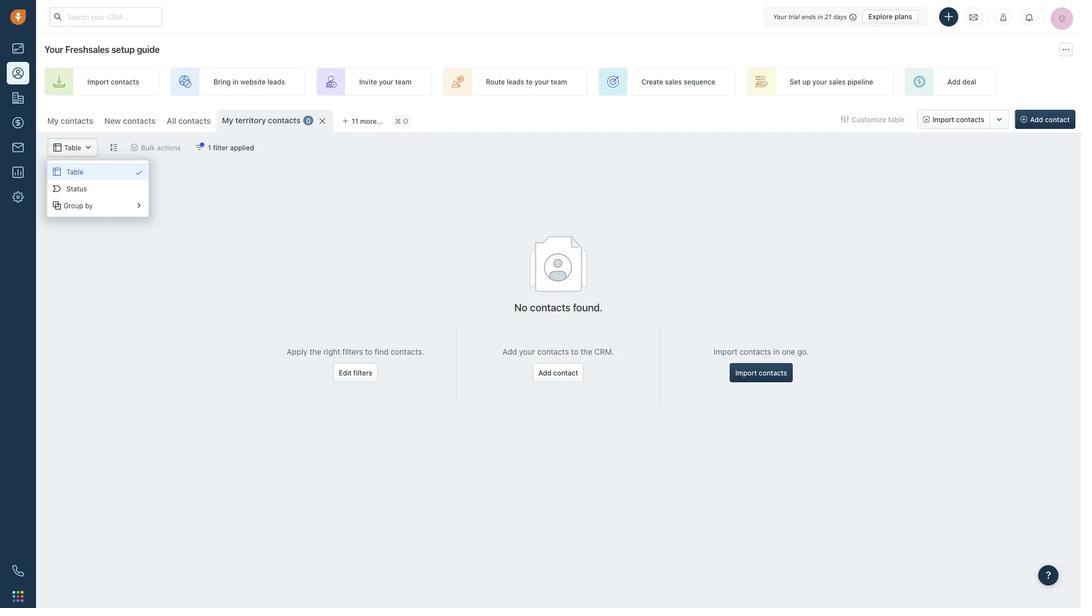 Task type: vqa. For each thing, say whether or not it's contained in the screenshot.
THE TABLE on the left of page
yes



Task type: locate. For each thing, give the bounding box(es) containing it.
group
[[64, 202, 83, 210]]

container_wx8msf4aqz5i3rn1 image left group
[[53, 202, 61, 210]]

0 vertical spatial container_wx8msf4aqz5i3rn1 image
[[135, 169, 143, 177]]

container_wx8msf4aqz5i3rn1 image left table
[[53, 168, 61, 176]]

1 vertical spatial container_wx8msf4aqz5i3rn1 image
[[53, 185, 61, 193]]

plans
[[895, 13, 913, 21]]

1 horizontal spatial container_wx8msf4aqz5i3rn1 image
[[135, 169, 143, 177]]

0 vertical spatial container_wx8msf4aqz5i3rn1 image
[[53, 168, 61, 176]]

freshworks switcher image
[[12, 591, 24, 603]]

shade muted image
[[848, 12, 857, 21]]

2 vertical spatial container_wx8msf4aqz5i3rn1 image
[[135, 202, 143, 210]]

1 vertical spatial container_wx8msf4aqz5i3rn1 image
[[53, 202, 61, 210]]

email image
[[970, 12, 978, 22]]

table
[[66, 168, 84, 176]]

menu
[[47, 161, 149, 217]]

0 horizontal spatial container_wx8msf4aqz5i3rn1 image
[[53, 202, 61, 210]]

explore
[[869, 13, 893, 21]]

container_wx8msf4aqz5i3rn1 image for table
[[53, 168, 61, 176]]

container_wx8msf4aqz5i3rn1 image up the group by menu item
[[135, 169, 143, 177]]

container_wx8msf4aqz5i3rn1 image inside the group by menu item
[[135, 202, 143, 210]]

container_wx8msf4aqz5i3rn1 image
[[53, 168, 61, 176], [53, 185, 61, 193], [135, 202, 143, 210]]

status
[[66, 185, 87, 193]]

container_wx8msf4aqz5i3rn1 image
[[135, 169, 143, 177], [53, 202, 61, 210]]

container_wx8msf4aqz5i3rn1 image right by
[[135, 202, 143, 210]]

container_wx8msf4aqz5i3rn1 image left status
[[53, 185, 61, 193]]



Task type: describe. For each thing, give the bounding box(es) containing it.
container_wx8msf4aqz5i3rn1 image for status
[[53, 185, 61, 193]]

group by
[[64, 202, 93, 210]]

menu containing table
[[47, 161, 149, 217]]

explore plans
[[869, 13, 913, 21]]

phone image
[[7, 560, 29, 583]]

container_wx8msf4aqz5i3rn1 image inside the group by menu item
[[53, 202, 61, 210]]

by
[[85, 202, 93, 210]]

group by menu item
[[47, 197, 149, 214]]

explore plans link
[[863, 10, 919, 23]]

Search your CRM... text field
[[50, 7, 162, 26]]



